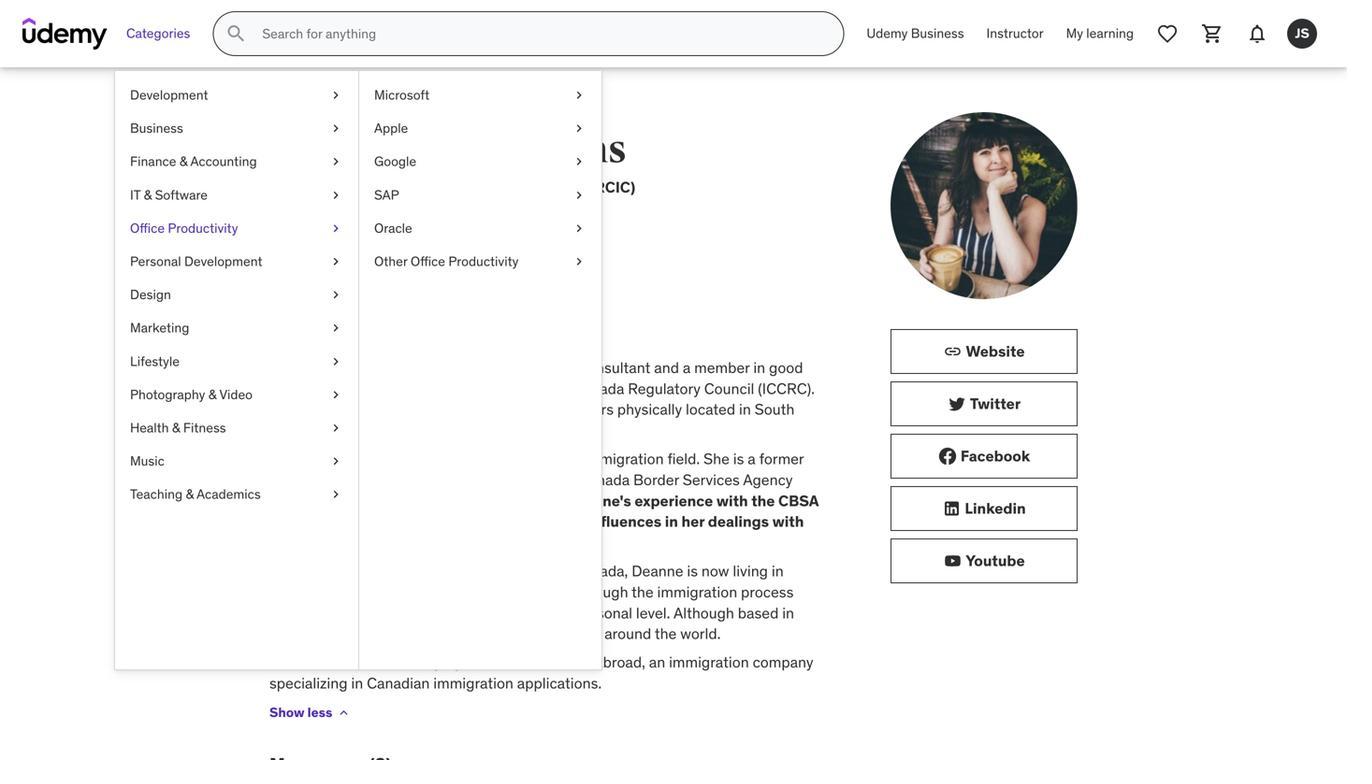 Task type: vqa. For each thing, say whether or not it's contained in the screenshot.
based
yes



Task type: locate. For each thing, give the bounding box(es) containing it.
xsmall image for apple
[[572, 119, 587, 138]]

website
[[966, 342, 1025, 361]]

0 horizontal spatial services
[[319, 470, 376, 490]]

canadian inside "originally born and raised in british columbia canada, deanne is now living in johannesburg south africa. deanne has gone through the immigration process herself and is able to relate to her clients on a personal level. although based in south africa, deanne offers her services to clients around the world. deanne is also the managing director of canada abroad, an immigration company specializing in canadian immigration applications."
[[367, 674, 430, 693]]

my learning
[[1066, 25, 1134, 42]]

fitness
[[183, 419, 226, 436]]

xsmall image inside the finance & accounting link
[[328, 153, 343, 171]]

afford
[[335, 512, 378, 531]]

0 horizontal spatial on
[[455, 533, 473, 552]]

0 vertical spatial has
[[325, 449, 348, 469]]

immigration up deanne's
[[584, 449, 664, 469]]

xsmall image inside business link
[[328, 119, 343, 138]]

js
[[1295, 25, 1309, 42]]

xsmall image inside other office productivity link
[[572, 253, 587, 271]]

0 vertical spatial canada
[[573, 379, 624, 398]]

has inside "originally born and raised in british columbia canada, deanne is now living in johannesburg south africa. deanne has gone through the immigration process herself and is able to relate to her clients on a personal level. although based in south africa, deanne offers her services to clients around the world. deanne is also the managing director of canada abroad, an immigration company specializing in canadian immigration applications."
[[511, 583, 535, 602]]

2 horizontal spatial with
[[772, 512, 804, 531]]

0 vertical spatial africa.
[[269, 421, 312, 440]]

small image left 'twitter'
[[948, 395, 966, 413]]

1 horizontal spatial clients
[[557, 625, 601, 644]]

1 horizontal spatial south
[[367, 583, 406, 602]]

south inside the deanne is a regulated canadian immigration consultant and a member in good standing with the immigration consultants of canada regulatory council (iccrc). deanne is currently the only active iccrc members physically located in south africa.
[[755, 400, 795, 419]]

of up having
[[449, 449, 462, 469]]

xsmall image inside the health & fitness "link"
[[328, 419, 343, 437]]

221
[[381, 249, 418, 277]]

deanne is a regulated canadian immigration consultant and a member in good standing with the immigration consultants of canada regulatory council (iccrc). deanne is currently the only active iccrc members physically located in south africa.
[[269, 358, 815, 440]]

0 vertical spatial office
[[130, 220, 165, 237]]

deanne down standing
[[269, 400, 321, 419]]

on up british
[[455, 533, 473, 552]]

it & software link
[[115, 178, 358, 212]]

0 horizontal spatial office
[[130, 220, 165, 237]]

in down process
[[782, 604, 794, 623]]

small image left facebook
[[938, 447, 957, 466]]

1 horizontal spatial business
[[911, 25, 964, 42]]

productivity up 'personal development'
[[168, 220, 238, 237]]

2 vertical spatial south
[[269, 625, 309, 644]]

1 vertical spatial of
[[449, 449, 462, 469]]

show
[[269, 704, 305, 721]]

development
[[130, 87, 208, 103], [184, 253, 262, 270]]

canada up members
[[573, 379, 624, 398]]

xsmall image inside personal development link
[[328, 253, 343, 271]]

consultant up members
[[577, 358, 651, 377]]

my learning link
[[1055, 11, 1145, 56]]

0 vertical spatial south
[[755, 400, 795, 419]]

africa. up relate
[[410, 583, 452, 602]]

1 vertical spatial office
[[411, 253, 445, 270]]

& for fitness
[[172, 419, 180, 436]]

former
[[759, 449, 804, 469]]

of up members
[[557, 379, 570, 398]]

canada,
[[573, 562, 628, 581]]

xsmall image inside development link
[[328, 86, 343, 104]]

0 vertical spatial for
[[531, 470, 550, 490]]

& right it
[[144, 186, 152, 203]]

note
[[497, 491, 530, 511]]

of inside the deanne is a regulated canadian immigration consultant and a member in good standing with the immigration consultants of canada regulatory council (iccrc). deanne is currently the only active iccrc members physically located in south africa.
[[557, 379, 570, 398]]

services
[[319, 470, 376, 490], [683, 470, 740, 490]]

business
[[911, 25, 964, 42], [130, 120, 183, 137]]

cbsa
[[778, 491, 819, 511]]

regulated up 'currently'
[[354, 358, 423, 377]]

& for accounting
[[179, 153, 188, 170]]

accounting
[[190, 153, 257, 170]]

2 vertical spatial canada
[[539, 653, 590, 672]]

experience inside the deanne has over ten years of experience in the immigration field. she is a former border services officer, having worked for the canada border services agency (cbsa) for over five years
[[465, 449, 539, 469]]

2 horizontal spatial to
[[540, 625, 553, 644]]

immigration up the although
[[657, 583, 737, 602]]

a inside the deanne has over ten years of experience in the immigration field. she is a former border services officer, having worked for the canada border services agency (cbsa) for over five years
[[748, 449, 756, 469]]

a up agency
[[748, 449, 756, 469]]

1 vertical spatial productivity
[[448, 253, 519, 270]]

other office productivity
[[374, 253, 519, 270]]

business right udemy
[[911, 25, 964, 42]]

0 vertical spatial regulated
[[269, 178, 343, 197]]

experience down field.
[[635, 491, 713, 511]]

xsmall image for photography & video
[[328, 386, 343, 404]]

in down also
[[351, 674, 363, 693]]

1 horizontal spatial has
[[511, 583, 535, 602]]

small image for facebook
[[938, 447, 957, 466]]

xsmall image inside photography & video link
[[328, 386, 343, 404]]

1 vertical spatial canada
[[579, 470, 630, 490]]

able
[[362, 604, 390, 623]]

privileges/priority
[[436, 512, 566, 531]]

years up officer,
[[409, 449, 445, 469]]

0 vertical spatial over
[[352, 449, 381, 469]]

about me
[[269, 320, 351, 343]]

1 horizontal spatial any
[[407, 512, 433, 531]]

1 vertical spatial with
[[716, 491, 748, 511]]

small image left linkedin
[[942, 500, 961, 518]]

africa. down standing
[[269, 421, 312, 440]]

other
[[374, 253, 407, 270]]

1 vertical spatial development
[[184, 253, 262, 270]]

is left now
[[687, 562, 698, 581]]

over left ten
[[352, 449, 381, 469]]

1 vertical spatial business
[[130, 120, 183, 137]]

with down cbsa
[[772, 512, 804, 531]]

0 vertical spatial small image
[[943, 342, 962, 361]]

categories button
[[115, 11, 201, 56]]

xsmall image inside google link
[[572, 153, 587, 171]]

africa.
[[269, 421, 312, 440], [410, 583, 452, 602]]

1 vertical spatial south
[[367, 583, 406, 602]]

xsmall image inside 'apple' link
[[572, 119, 587, 138]]

xsmall image inside the teaching & academics link
[[328, 486, 343, 504]]

small image inside 'website' link
[[943, 342, 962, 361]]

xsmall image for microsoft
[[572, 86, 587, 104]]

1 horizontal spatial instructor
[[986, 25, 1044, 42]]

xsmall image inside the it & software link
[[328, 186, 343, 204]]

years down officer,
[[402, 491, 438, 511]]

deanne inside instructor deanne acres-lans regulated canadian immigration consultant (rcic)
[[269, 125, 411, 174]]

immigration up the only
[[389, 379, 469, 398]]

services up the afford
[[319, 470, 376, 490]]

1 small image from the top
[[943, 342, 962, 361]]

1 horizontal spatial border
[[633, 470, 679, 490]]

managing
[[395, 653, 461, 672]]

canadian down google
[[346, 178, 413, 197]]

xsmall image inside marketing link
[[328, 319, 343, 337]]

marketing
[[130, 320, 189, 336]]

1 vertical spatial small image
[[943, 552, 962, 571]]

oracle link
[[359, 212, 601, 245]]

active
[[459, 400, 499, 419]]

instructor left my
[[986, 25, 1044, 42]]

consultant inside the deanne is a regulated canadian immigration consultant and a member in good standing with the immigration consultants of canada regulatory council (iccrc). deanne is currently the only active iccrc members physically located in south africa.
[[577, 358, 651, 377]]

to right services
[[540, 625, 553, 644]]

1 horizontal spatial on
[[543, 604, 560, 623]]

applications.
[[517, 674, 602, 693]]

and right the born
[[370, 562, 395, 581]]

2 vertical spatial small image
[[942, 500, 961, 518]]

business up the finance
[[130, 120, 183, 137]]

& inside "link"
[[172, 419, 180, 436]]

1 horizontal spatial to
[[453, 604, 466, 623]]

apple
[[374, 120, 408, 137]]

does
[[269, 512, 304, 531]]

xsmall image inside show less button
[[336, 706, 351, 721]]

small image
[[943, 342, 962, 361], [943, 552, 962, 571]]

border down field.
[[633, 470, 679, 490]]

africa. inside "originally born and raised in british columbia canada, deanne is now living in johannesburg south africa. deanne has gone through the immigration process herself and is able to relate to her clients on a personal level. although based in south africa, deanne offers her services to clients around the world. deanne is also the managing director of canada abroad, an immigration company specializing in canadian immigration applications."
[[410, 583, 452, 602]]

is down me
[[328, 358, 339, 377]]

udemy business
[[867, 25, 964, 42]]

officer,
[[379, 470, 427, 490]]

immigration
[[584, 449, 664, 469], [657, 583, 737, 602], [669, 653, 749, 672], [433, 674, 513, 693]]

south down (iccrc).
[[755, 400, 795, 419]]

marketing link
[[115, 312, 358, 345]]

deanne up the specializing
[[269, 653, 321, 672]]

has
[[325, 449, 348, 469], [511, 583, 535, 602]]

deanne up (cbsa)
[[269, 449, 321, 469]]

not
[[308, 512, 331, 531]]

business link
[[115, 112, 358, 145]]

(please
[[441, 491, 494, 511]]

xsmall image inside the office productivity link
[[328, 219, 343, 238]]

clients up services
[[495, 604, 539, 623]]

reviews 221
[[381, 225, 433, 277]]

microsoft
[[374, 87, 430, 103]]

0 horizontal spatial productivity
[[168, 220, 238, 237]]

clients down personal
[[557, 625, 601, 644]]

1 vertical spatial consultant
[[577, 358, 651, 377]]

deanne up standing
[[273, 358, 325, 377]]

canadian up "active"
[[427, 358, 490, 377]]

deanne down able at the left bottom
[[359, 625, 411, 644]]

her down five
[[381, 512, 404, 531]]

0 vertical spatial on
[[455, 533, 473, 552]]

the inside (please note that deanne's experience with the cbsa does not afford her any privileges/priority or influences in her dealings with any government agencies on any applications).
[[751, 491, 775, 511]]

0 horizontal spatial border
[[269, 470, 315, 490]]

0 horizontal spatial has
[[325, 449, 348, 469]]

xsmall image for office productivity
[[328, 219, 343, 238]]

1 vertical spatial has
[[511, 583, 535, 602]]

1 vertical spatial experience
[[635, 491, 713, 511]]

and up regulatory
[[654, 358, 679, 377]]

xsmall image for design
[[328, 286, 343, 304]]

deanne up level.
[[632, 562, 683, 581]]

it & software
[[130, 186, 208, 203]]

for up that
[[531, 470, 550, 490]]

africa,
[[313, 625, 355, 644]]

instructor
[[986, 25, 1044, 42], [269, 111, 354, 128]]

2 vertical spatial and
[[319, 604, 344, 623]]

of down services
[[523, 653, 536, 672]]

small image inside facebook link
[[938, 447, 957, 466]]

photography & video
[[130, 386, 253, 403]]

0 horizontal spatial to
[[394, 604, 407, 623]]

office productivity
[[130, 220, 238, 237]]

and up africa, on the bottom of the page
[[319, 604, 344, 623]]

wishlist image
[[1156, 22, 1179, 45]]

learning
[[1086, 25, 1134, 42]]

has down columbia
[[511, 583, 535, 602]]

& right "health"
[[172, 419, 180, 436]]

& for software
[[144, 186, 152, 203]]

the
[[363, 379, 385, 398], [558, 449, 580, 469], [553, 470, 575, 490], [751, 491, 775, 511], [632, 583, 654, 602], [655, 625, 677, 644], [370, 653, 392, 672]]

with up 'currently'
[[331, 379, 360, 398]]

immigration inside instructor deanne acres-lans regulated canadian immigration consultant (rcic)
[[417, 178, 504, 197]]

small image left youtube
[[943, 552, 962, 571]]

the inside the deanne is a regulated canadian immigration consultant and a member in good standing with the immigration consultants of canada regulatory council (iccrc). deanne is currently the only active iccrc members physically located in south africa.
[[363, 379, 385, 398]]

abroad,
[[593, 653, 645, 672]]

experience up worked
[[465, 449, 539, 469]]

consultant inside instructor deanne acres-lans regulated canadian immigration consultant (rcic)
[[508, 178, 586, 197]]

xsmall image inside sap link
[[572, 186, 587, 204]]

1 horizontal spatial with
[[716, 491, 748, 511]]

sap link
[[359, 178, 601, 212]]

in right "influences"
[[665, 512, 678, 531]]

development down the office productivity link
[[184, 253, 262, 270]]

small image inside youtube link
[[943, 552, 962, 571]]

my
[[1066, 25, 1083, 42]]

productivity down oracle link
[[448, 253, 519, 270]]

1 vertical spatial regulated
[[354, 358, 423, 377]]

1 horizontal spatial services
[[683, 470, 740, 490]]

&
[[179, 153, 188, 170], [144, 186, 152, 203], [208, 386, 216, 403], [172, 419, 180, 436], [186, 486, 194, 503]]

small image for youtube
[[943, 552, 962, 571]]

standing
[[269, 379, 328, 398]]

government
[[298, 533, 384, 552]]

regulated up total students
[[269, 178, 343, 197]]

1 services from the left
[[319, 470, 376, 490]]

is inside the deanne has over ten years of experience in the immigration field. she is a former border services officer, having worked for the canada border services agency (cbsa) for over five years
[[733, 449, 744, 469]]

0 horizontal spatial instructor
[[269, 111, 354, 128]]

small image for linkedin
[[942, 500, 961, 518]]

to right able at the left bottom
[[394, 604, 407, 623]]

is right she
[[733, 449, 744, 469]]

0 vertical spatial experience
[[465, 449, 539, 469]]

of inside the deanne has over ten years of experience in the immigration field. she is a former border services officer, having worked for the canada border services agency (cbsa) for over five years
[[449, 449, 462, 469]]

0 vertical spatial consultant
[[508, 178, 586, 197]]

1 horizontal spatial experience
[[635, 491, 713, 511]]

2 vertical spatial canadian
[[367, 674, 430, 693]]

health
[[130, 419, 169, 436]]

sap
[[374, 186, 399, 203]]

office down 'reviews' at the left top
[[411, 253, 445, 270]]

small image left website
[[943, 342, 962, 361]]

0 horizontal spatial africa.
[[269, 421, 312, 440]]

2 vertical spatial with
[[772, 512, 804, 531]]

0 vertical spatial years
[[409, 449, 445, 469]]

regulated
[[269, 178, 343, 197], [354, 358, 423, 377]]

show less
[[269, 704, 332, 721]]

0 vertical spatial canadian
[[346, 178, 413, 197]]

to right relate
[[453, 604, 466, 623]]

0 horizontal spatial with
[[331, 379, 360, 398]]

consultant
[[508, 178, 586, 197], [577, 358, 651, 377]]

2 vertical spatial of
[[523, 653, 536, 672]]

clients
[[495, 604, 539, 623], [557, 625, 601, 644]]

xsmall image for sap
[[572, 186, 587, 204]]

xsmall image for teaching & academics
[[328, 486, 343, 504]]

small image inside linkedin link
[[942, 500, 961, 518]]

immigration down acres-
[[417, 178, 504, 197]]

for up not
[[321, 491, 339, 511]]

0 horizontal spatial business
[[130, 120, 183, 137]]

immigration inside the deanne has over ten years of experience in the immigration field. she is a former border services officer, having worked for the canada border services agency (cbsa) for over five years
[[584, 449, 664, 469]]

border up (cbsa)
[[269, 470, 315, 490]]

2 horizontal spatial and
[[654, 358, 679, 377]]

with inside the deanne is a regulated canadian immigration consultant and a member in good standing with the immigration consultants of canada regulatory council (iccrc). deanne is currently the only active iccrc members physically located in south africa.
[[331, 379, 360, 398]]

with up dealings
[[716, 491, 748, 511]]

the only
[[402, 400, 455, 419]]

0 vertical spatial and
[[654, 358, 679, 377]]

small image inside twitter link
[[948, 395, 966, 413]]

xsmall image inside microsoft link
[[572, 86, 587, 104]]

office up personal
[[130, 220, 165, 237]]

on down 'gone'
[[543, 604, 560, 623]]

services down she
[[683, 470, 740, 490]]

has left ten
[[325, 449, 348, 469]]

0 vertical spatial small image
[[948, 395, 966, 413]]

1 vertical spatial and
[[370, 562, 395, 581]]

0 vertical spatial of
[[557, 379, 570, 398]]

1 horizontal spatial of
[[523, 653, 536, 672]]

canada
[[573, 379, 624, 398], [579, 470, 630, 490], [539, 653, 590, 672]]

of inside "originally born and raised in british columbia canada, deanne is now living in johannesburg south africa. deanne has gone through the immigration process herself and is able to relate to her clients on a personal level. although based in south africa, deanne offers her services to clients around the world. deanne is also the managing director of canada abroad, an immigration company specializing in canadian immigration applications."
[[523, 653, 536, 672]]

health & fitness link
[[115, 412, 358, 445]]

& right the finance
[[179, 153, 188, 170]]

xsmall image
[[572, 86, 587, 104], [328, 119, 343, 138], [572, 253, 587, 271], [328, 386, 343, 404], [328, 419, 343, 437], [336, 706, 351, 721]]

1 vertical spatial canadian
[[427, 358, 490, 377]]

music link
[[115, 445, 358, 478]]

0 horizontal spatial and
[[319, 604, 344, 623]]

canadian down managing
[[367, 674, 430, 693]]

small image
[[948, 395, 966, 413], [938, 447, 957, 466], [942, 500, 961, 518]]

1 vertical spatial small image
[[938, 447, 957, 466]]

1 vertical spatial africa.
[[410, 583, 452, 602]]

has inside the deanne has over ten years of experience in the immigration field. she is a former border services officer, having worked for the canada border services agency (cbsa) for over five years
[[325, 449, 348, 469]]

2 small image from the top
[[943, 552, 962, 571]]

1 vertical spatial instructor
[[269, 111, 354, 128]]

her left dealings
[[681, 512, 705, 531]]

xsmall image inside music link
[[328, 452, 343, 471]]

xsmall image for development
[[328, 86, 343, 104]]

2 horizontal spatial of
[[557, 379, 570, 398]]

johannesburg
[[269, 583, 363, 602]]

xsmall image for business
[[328, 119, 343, 138]]

shopping cart with 0 items image
[[1201, 22, 1224, 45]]

0 horizontal spatial of
[[449, 449, 462, 469]]

good
[[769, 358, 803, 377]]

0 horizontal spatial experience
[[465, 449, 539, 469]]

south down herself
[[269, 625, 309, 644]]

consultant down lans
[[508, 178, 586, 197]]

xsmall image inside lifestyle link
[[328, 352, 343, 371]]

or
[[570, 512, 584, 531]]

0 horizontal spatial regulated
[[269, 178, 343, 197]]

finance & accounting
[[130, 153, 257, 170]]

xsmall image inside oracle link
[[572, 219, 587, 238]]

border
[[269, 470, 315, 490], [633, 470, 679, 490]]

in up that
[[543, 449, 555, 469]]

is left also
[[325, 653, 336, 672]]

council
[[704, 379, 754, 398]]

canada up applications.
[[539, 653, 590, 672]]

services
[[481, 625, 536, 644]]

facebook
[[961, 447, 1030, 466]]

xsmall image inside design link
[[328, 286, 343, 304]]

0 horizontal spatial for
[[321, 491, 339, 511]]

canada up deanne's
[[579, 470, 630, 490]]

0 vertical spatial clients
[[495, 604, 539, 623]]

0 vertical spatial with
[[331, 379, 360, 398]]

youtube
[[966, 551, 1025, 571]]

0 vertical spatial business
[[911, 25, 964, 42]]

reviews
[[381, 225, 433, 242]]

xsmall image for google
[[572, 153, 587, 171]]

1 horizontal spatial regulated
[[354, 358, 423, 377]]

deanne acres-lans image
[[891, 112, 1078, 299]]

& left video
[[208, 386, 216, 403]]

1 horizontal spatial africa.
[[410, 583, 452, 602]]

deanne up "sap"
[[269, 125, 411, 174]]

immigration up consultants
[[493, 358, 574, 377]]

over up the afford
[[343, 491, 371, 511]]

any down does
[[269, 533, 295, 552]]

born
[[336, 562, 367, 581]]

in up process
[[772, 562, 784, 581]]

worked
[[479, 470, 528, 490]]

1 vertical spatial on
[[543, 604, 560, 623]]

1 horizontal spatial and
[[370, 562, 395, 581]]

2 horizontal spatial south
[[755, 400, 795, 419]]

& right teaching
[[186, 486, 194, 503]]

a down 'gone'
[[563, 604, 571, 623]]

me
[[325, 320, 351, 343]]

canada inside "originally born and raised in british columbia canada, deanne is now living in johannesburg south africa. deanne has gone through the immigration process herself and is able to relate to her clients on a personal level. although based in south africa, deanne offers her services to clients around the world. deanne is also the managing director of canada abroad, an immigration company specializing in canadian immigration applications."
[[539, 653, 590, 672]]

0 vertical spatial immigration
[[417, 178, 504, 197]]

teaching
[[130, 486, 183, 503]]

office
[[130, 220, 165, 237], [411, 253, 445, 270]]

to
[[394, 604, 407, 623], [453, 604, 466, 623], [540, 625, 553, 644]]

deanne inside the deanne has over ten years of experience in the immigration field. she is a former border services officer, having worked for the canada border services agency (cbsa) for over five years
[[269, 449, 321, 469]]

although
[[673, 604, 734, 623]]

any down privileges/priority
[[477, 533, 502, 552]]

0 vertical spatial instructor
[[986, 25, 1044, 42]]

instructor inside instructor deanne acres-lans regulated canadian immigration consultant (rcic)
[[269, 111, 354, 128]]

xsmall image
[[328, 86, 343, 104], [572, 119, 587, 138], [328, 153, 343, 171], [572, 153, 587, 171], [328, 186, 343, 204], [572, 186, 587, 204], [328, 219, 343, 238], [572, 219, 587, 238], [328, 253, 343, 271], [328, 286, 343, 304], [328, 319, 343, 337], [328, 352, 343, 371], [328, 452, 343, 471], [328, 486, 343, 504]]

notifications image
[[1246, 22, 1268, 45]]

categories
[[126, 25, 190, 42]]

a
[[343, 358, 351, 377], [683, 358, 691, 377], [748, 449, 756, 469], [563, 604, 571, 623]]

now
[[702, 562, 729, 581]]

youtube link
[[891, 539, 1078, 584]]



Task type: describe. For each thing, give the bounding box(es) containing it.
design link
[[115, 278, 358, 312]]

on inside (please note that deanne's experience with the cbsa does not afford her any privileges/priority or influences in her dealings with any government agencies on any applications).
[[455, 533, 473, 552]]

(rcic)
[[590, 178, 635, 197]]

xsmall image for marketing
[[328, 319, 343, 337]]

about
[[269, 320, 321, 343]]

in left the good
[[753, 358, 765, 377]]

it
[[130, 186, 141, 203]]

video
[[219, 386, 253, 403]]

0 vertical spatial productivity
[[168, 220, 238, 237]]

finance & accounting link
[[115, 145, 358, 178]]

currently
[[339, 400, 399, 419]]

students
[[303, 225, 358, 242]]

xsmall image for it & software
[[328, 186, 343, 204]]

physically
[[617, 400, 682, 419]]

xsmall image for oracle
[[572, 219, 587, 238]]

twitter link
[[891, 382, 1078, 427]]

and inside the deanne is a regulated canadian immigration consultant and a member in good standing with the immigration consultants of canada regulatory council (iccrc). deanne is currently the only active iccrc members physically located in south africa.
[[654, 358, 679, 377]]

canada inside the deanne has over ten years of experience in the immigration field. she is a former border services officer, having worked for the canada border services agency (cbsa) for over five years
[[579, 470, 630, 490]]

based
[[738, 604, 779, 623]]

xsmall image for lifestyle
[[328, 352, 343, 371]]

raised
[[399, 562, 440, 581]]

total
[[269, 225, 300, 242]]

xsmall image for personal development
[[328, 253, 343, 271]]

1 vertical spatial over
[[343, 491, 371, 511]]

an
[[649, 653, 665, 672]]

0 horizontal spatial south
[[269, 625, 309, 644]]

columbia
[[506, 562, 570, 581]]

personal
[[130, 253, 181, 270]]

located
[[686, 400, 735, 419]]

instructor link
[[975, 11, 1055, 56]]

on inside "originally born and raised in british columbia canada, deanne is now living in johannesburg south africa. deanne has gone through the immigration process herself and is able to relate to her clients on a personal level. although based in south africa, deanne offers her services to clients around the world. deanne is also the managing director of canada abroad, an immigration company specializing in canadian immigration applications."
[[543, 604, 560, 623]]

canadian inside the deanne is a regulated canadian immigration consultant and a member in good standing with the immigration consultants of canada regulatory council (iccrc). deanne is currently the only active iccrc members physically located in south africa.
[[427, 358, 490, 377]]

finance
[[130, 153, 176, 170]]

canada inside the deanne is a regulated canadian immigration consultant and a member in good standing with the immigration consultants of canada regulatory council (iccrc). deanne is currently the only active iccrc members physically located in south africa.
[[573, 379, 624, 398]]

linkedin link
[[891, 486, 1078, 531]]

photography & video link
[[115, 378, 358, 412]]

level.
[[636, 604, 670, 623]]

deanne has over ten years of experience in the immigration field. she is a former border services officer, having worked for the canada border services agency (cbsa) for over five years
[[269, 449, 804, 511]]

1 horizontal spatial office
[[411, 253, 445, 270]]

1 vertical spatial immigration
[[493, 358, 574, 377]]

ten
[[384, 449, 406, 469]]

& for academics
[[186, 486, 194, 503]]

her up services
[[470, 604, 491, 623]]

microsoft link
[[359, 79, 601, 112]]

website link
[[891, 329, 1078, 374]]

xsmall image for finance & accounting
[[328, 153, 343, 171]]

0 horizontal spatial clients
[[495, 604, 539, 623]]

having
[[431, 470, 475, 490]]

canadian inside instructor deanne acres-lans regulated canadian immigration consultant (rcic)
[[346, 178, 413, 197]]

consultants
[[473, 379, 553, 398]]

small image for website
[[943, 342, 962, 361]]

2 horizontal spatial any
[[477, 533, 502, 552]]

through
[[575, 583, 628, 602]]

2 vertical spatial immigration
[[389, 379, 469, 398]]

udemy image
[[22, 18, 108, 50]]

process
[[741, 583, 794, 602]]

google link
[[359, 145, 601, 178]]

1 horizontal spatial productivity
[[448, 253, 519, 270]]

her right offers
[[456, 625, 478, 644]]

facebook link
[[891, 434, 1078, 479]]

specializing
[[269, 674, 348, 693]]

iccrc
[[502, 400, 547, 419]]

dealings
[[708, 512, 769, 531]]

udemy business link
[[855, 11, 975, 56]]

(cbsa)
[[269, 491, 317, 511]]

regulated inside the deanne is a regulated canadian immigration consultant and a member in good standing with the immigration consultants of canada regulatory council (iccrc). deanne is currently the only active iccrc members physically located in south africa.
[[354, 358, 423, 377]]

in down council
[[739, 400, 751, 419]]

instructor for instructor deanne acres-lans regulated canadian immigration consultant (rcic)
[[269, 111, 354, 128]]

software
[[155, 186, 208, 203]]

other office productivity link
[[359, 245, 601, 278]]

apple link
[[359, 112, 601, 145]]

(please note that deanne's experience with the cbsa does not afford her any privileges/priority or influences in her dealings with any government agencies on any applications).
[[269, 491, 819, 552]]

agencies
[[388, 533, 452, 552]]

is down standing
[[325, 400, 336, 419]]

1 horizontal spatial for
[[531, 470, 550, 490]]

total students
[[269, 225, 358, 242]]

Search for anything text field
[[259, 18, 821, 50]]

experience inside (please note that deanne's experience with the cbsa does not afford her any privileges/priority or influences in her dealings with any government agencies on any applications).
[[635, 491, 713, 511]]

show less button
[[269, 694, 351, 732]]

oracle
[[374, 220, 412, 237]]

submit search image
[[225, 22, 247, 45]]

instructor for instructor
[[986, 25, 1044, 42]]

2 border from the left
[[633, 470, 679, 490]]

instructor deanne acres-lans regulated canadian immigration consultant (rcic)
[[269, 111, 635, 197]]

twitter
[[970, 394, 1021, 413]]

influences
[[587, 512, 662, 531]]

also
[[339, 653, 366, 672]]

small image for twitter
[[948, 395, 966, 413]]

regulated inside instructor deanne acres-lans regulated canadian immigration consultant (rcic)
[[269, 178, 343, 197]]

office productivity link
[[115, 212, 358, 245]]

2 services from the left
[[683, 470, 740, 490]]

immigration down world. at the bottom right of the page
[[669, 653, 749, 672]]

field.
[[667, 449, 700, 469]]

immigration down director
[[433, 674, 513, 693]]

world.
[[680, 625, 721, 644]]

js link
[[1280, 11, 1325, 56]]

udemy
[[867, 25, 908, 42]]

offers
[[414, 625, 452, 644]]

1 vertical spatial for
[[321, 491, 339, 511]]

in right the raised
[[443, 562, 455, 581]]

0 horizontal spatial any
[[269, 533, 295, 552]]

deanne down british
[[456, 583, 508, 602]]

1 vertical spatial clients
[[557, 625, 601, 644]]

applications).
[[505, 533, 602, 552]]

1 border from the left
[[269, 470, 315, 490]]

health & fitness
[[130, 419, 226, 436]]

linkedin
[[965, 499, 1026, 518]]

regulatory
[[628, 379, 701, 398]]

five
[[375, 491, 399, 511]]

in inside the deanne has over ten years of experience in the immigration field. she is a former border services officer, having worked for the canada border services agency (cbsa) for over five years
[[543, 449, 555, 469]]

a inside "originally born and raised in british columbia canada, deanne is now living in johannesburg south africa. deanne has gone through the immigration process herself and is able to relate to her clients on a personal level. although based in south africa, deanne offers her services to clients around the world. deanne is also the managing director of canada abroad, an immigration company specializing in canadian immigration applications."
[[563, 604, 571, 623]]

music
[[130, 453, 164, 470]]

living
[[733, 562, 768, 581]]

xsmall image for music
[[328, 452, 343, 471]]

personal
[[575, 604, 632, 623]]

xsmall image for show less
[[336, 706, 351, 721]]

teaching & academics link
[[115, 478, 358, 511]]

she
[[703, 449, 730, 469]]

teaching & academics
[[130, 486, 261, 503]]

0 vertical spatial development
[[130, 87, 208, 103]]

member
[[694, 358, 750, 377]]

a down me
[[343, 358, 351, 377]]

xsmall image for health & fitness
[[328, 419, 343, 437]]

& for video
[[208, 386, 216, 403]]

in inside (please note that deanne's experience with the cbsa does not afford her any privileges/priority or influences in her dealings with any government agencies on any applications).
[[665, 512, 678, 531]]

gone
[[538, 583, 572, 602]]

1 vertical spatial years
[[402, 491, 438, 511]]

a up regulatory
[[683, 358, 691, 377]]

lifestyle
[[130, 353, 180, 370]]

africa. inside the deanne is a regulated canadian immigration consultant and a member in good standing with the immigration consultants of canada regulatory council (iccrc). deanne is currently the only active iccrc members physically located in south africa.
[[269, 421, 312, 440]]

company
[[753, 653, 813, 672]]

xsmall image for other office productivity
[[572, 253, 587, 271]]

is left able at the left bottom
[[347, 604, 358, 623]]



